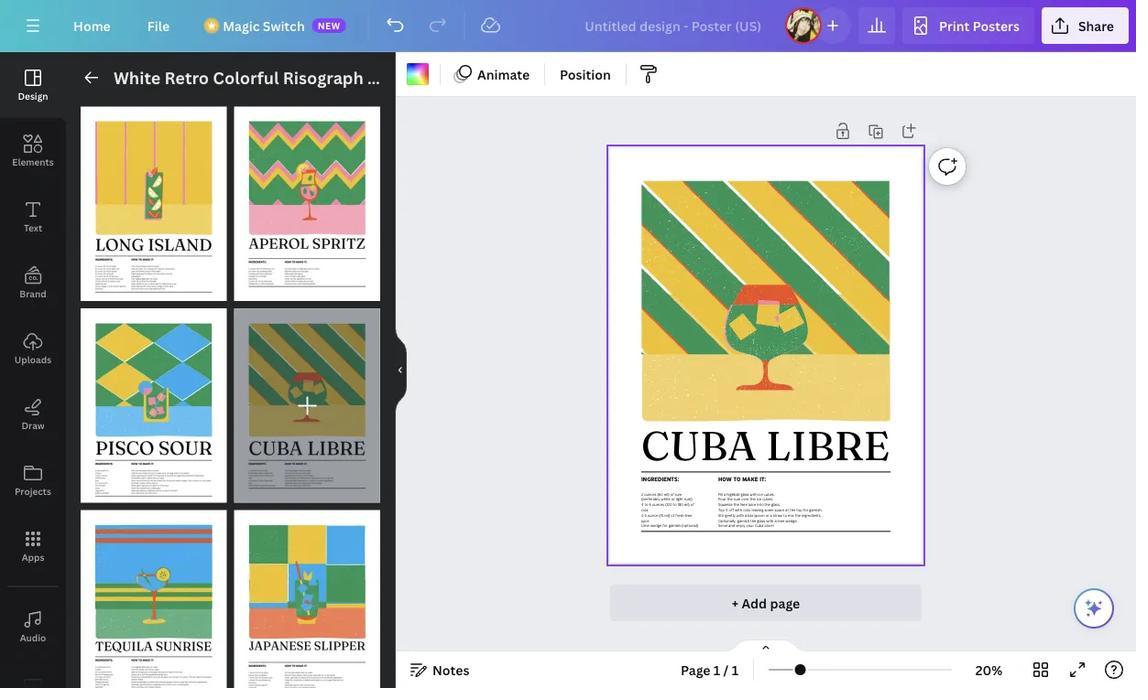 Task type: vqa. For each thing, say whether or not it's contained in the screenshot.
docs
no



Task type: describe. For each thing, give the bounding box(es) containing it.
or inside ingredients: how to make it: 2 ounces (60 ml) of rum (preferably white or light rum) 4 to 6 ounces (120 to 180 ml) of cola 0.5 ounce (15 ml) of fresh lime juice lime wedge for garnish (optional)
[[672, 498, 675, 503]]

1 1 from the left
[[714, 662, 720, 679]]

page
[[770, 595, 800, 612]]

elements
[[12, 156, 54, 168]]

the right the over
[[750, 498, 756, 503]]

switch
[[263, 17, 305, 34]]

add
[[742, 595, 767, 612]]

glass.
[[771, 503, 780, 508]]

fill
[[718, 493, 723, 497]]

2 vertical spatial of
[[671, 514, 675, 519]]

notes button
[[403, 656, 477, 685]]

(15
[[659, 514, 664, 519]]

cuba
[[641, 421, 757, 471]]

cocktail
[[455, 66, 522, 89]]

highball
[[727, 493, 740, 497]]

the down highball
[[727, 498, 733, 503]]

juice inside ingredients: how to make it: 2 ounces (60 ml) of rum (preferably white or light rum) 4 to 6 ounces (120 to 180 ml) of cola 0.5 ounce (15 ml) of fresh lime juice lime wedge for garnish (optional)
[[641, 519, 649, 524]]

rum inside ingredients: how to make it: 2 ounces (60 ml) of rum (preferably white or light rum) 4 to 6 ounces (120 to 180 ml) of cola 0.5 ounce (15 ml) of fresh lime juice lime wedge for garnish (optional)
[[675, 493, 682, 497]]

canva assistant image
[[1083, 598, 1105, 620]]

a down straw
[[775, 519, 777, 524]]

spoon
[[754, 514, 765, 519]]

rum)
[[684, 498, 692, 503]]

brand button
[[0, 250, 66, 316]]

animate
[[477, 66, 530, 83]]

page
[[681, 662, 711, 679]]

1 horizontal spatial glass
[[757, 519, 765, 524]]

apps
[[22, 552, 44, 564]]

your
[[746, 525, 754, 529]]

print
[[939, 17, 970, 34]]

ounce
[[648, 514, 658, 519]]

/
[[723, 662, 729, 679]]

share button
[[1042, 7, 1129, 44]]

with down cola,
[[737, 514, 744, 519]]

2 horizontal spatial lime
[[778, 519, 785, 524]]

garnish inside "fill a highball glass with ice cubes. pour the rum over the ice cubes. squeeze the lime juice into the glass. top it off with cola, leaving some space at the top for garnish. stir gently with a bar spoon or a straw to mix the ingredients. optionally, garnish the glass with a lime wedge. serve and enjoy your cuba libre!"
[[737, 519, 750, 524]]

180
[[678, 503, 683, 508]]

for inside ingredients: how to make it: 2 ounces (60 ml) of rum (preferably white or light rum) 4 to 6 ounces (120 to 180 ml) of cola 0.5 ounce (15 ml) of fresh lime juice lime wedge for garnish (optional)
[[663, 525, 668, 529]]

to left 6
[[645, 503, 648, 508]]

2
[[641, 493, 643, 497]]

libre!
[[765, 525, 774, 529]]

fresh
[[676, 514, 684, 519]]

colorful
[[213, 66, 279, 89]]

wedge.
[[786, 519, 798, 524]]

posters
[[973, 17, 1020, 34]]

file button
[[133, 7, 184, 44]]

to inside "fill a highball glass with ice cubes. pour the rum over the ice cubes. squeeze the lime juice into the glass. top it off with cola, leaving some space at the top for garnish. stir gently with a bar spoon or a straw to mix the ingredients. optionally, garnish the glass with a lime wedge. serve and enjoy your cuba libre!"
[[783, 514, 787, 519]]

share
[[1078, 17, 1114, 34]]

it:
[[760, 477, 766, 484]]

20%
[[976, 662, 1003, 679]]

garnish.
[[809, 509, 822, 513]]

white
[[661, 498, 671, 503]]

with right off
[[735, 509, 742, 513]]

the right at
[[790, 509, 796, 513]]

cola
[[641, 509, 648, 513]]

1 vertical spatial ice
[[757, 498, 762, 503]]

squeeze
[[718, 503, 733, 508]]

libre
[[766, 421, 890, 471]]

+ add page
[[732, 595, 800, 612]]

illustrated
[[367, 66, 452, 89]]

(120
[[665, 503, 672, 508]]

main menu bar
[[0, 0, 1136, 52]]

garnish inside ingredients: how to make it: 2 ounces (60 ml) of rum (preferably white or light rum) 4 to 6 ounces (120 to 180 ml) of cola 0.5 ounce (15 ml) of fresh lime juice lime wedge for garnish (optional)
[[669, 525, 681, 529]]

leaving
[[752, 509, 764, 513]]

bar
[[748, 514, 753, 519]]

juice inside "fill a highball glass with ice cubes. pour the rum over the ice cubes. squeeze the lime juice into the glass. top it off with cola, leaving some space at the top for garnish. stir gently with a bar spoon or a straw to mix the ingredients. optionally, garnish the glass with a lime wedge. serve and enjoy your cuba libre!"
[[748, 503, 756, 508]]

into
[[757, 503, 764, 508]]

rum inside "fill a highball glass with ice cubes. pour the rum over the ice cubes. squeeze the lime juice into the glass. top it off with cola, leaving some space at the top for garnish. stir gently with a bar spoon or a straw to mix the ingredients. optionally, garnish the glass with a lime wedge. serve and enjoy your cuba libre!"
[[734, 498, 741, 503]]

light
[[676, 498, 683, 503]]

top
[[797, 509, 803, 513]]

how
[[718, 477, 732, 484]]

home
[[73, 17, 111, 34]]

the up the some
[[765, 503, 770, 508]]

a right the fill
[[724, 493, 726, 497]]

the up off
[[734, 503, 739, 508]]

#ffffff image
[[407, 63, 429, 85]]

position button
[[553, 60, 618, 89]]

design button
[[0, 52, 66, 118]]

space
[[775, 509, 785, 513]]

new
[[318, 19, 341, 32]]

brand
[[19, 288, 46, 300]]

the down top
[[795, 514, 801, 519]]

+
[[732, 595, 739, 612]]

print posters button
[[903, 7, 1034, 44]]

enjoy
[[736, 525, 745, 529]]

cuba
[[755, 525, 764, 529]]

white retro colorful risograph illustrated cocktail poster
[[114, 66, 578, 89]]

pour
[[718, 498, 726, 503]]



Task type: locate. For each thing, give the bounding box(es) containing it.
cubes.
[[764, 493, 775, 497], [763, 498, 773, 503]]

cubes. up the into
[[763, 498, 773, 503]]

text button
[[0, 184, 66, 250]]

garnish down fresh
[[669, 525, 681, 529]]

glass
[[741, 493, 749, 497], [757, 519, 765, 524]]

apps button
[[0, 514, 66, 580]]

rum up light
[[675, 493, 682, 497]]

0 vertical spatial rum
[[675, 493, 682, 497]]

projects button
[[0, 448, 66, 514]]

1 vertical spatial rum
[[734, 498, 741, 503]]

and
[[729, 525, 735, 529]]

it
[[726, 509, 728, 513]]

lime down the over
[[740, 503, 747, 508]]

to down at
[[783, 514, 787, 519]]

6
[[649, 503, 651, 508]]

of down rum)
[[691, 503, 694, 508]]

1 vertical spatial glass
[[757, 519, 765, 524]]

(preferably
[[641, 498, 660, 503]]

0 horizontal spatial 1
[[714, 662, 720, 679]]

garnish up enjoy
[[737, 519, 750, 524]]

1 horizontal spatial garnish
[[737, 519, 750, 524]]

of
[[671, 493, 674, 497], [691, 503, 694, 508], [671, 514, 675, 519]]

some
[[765, 509, 774, 513]]

1 left /
[[714, 662, 720, 679]]

glass down spoon in the right of the page
[[757, 519, 765, 524]]

with up libre!
[[766, 519, 774, 524]]

position
[[560, 66, 611, 83]]

cubes. up 'glass.'
[[764, 493, 775, 497]]

a
[[724, 493, 726, 497], [745, 514, 747, 519], [770, 514, 772, 519], [775, 519, 777, 524]]

+ add page button
[[610, 585, 922, 622]]

1 vertical spatial ml)
[[684, 503, 690, 508]]

0 horizontal spatial for
[[663, 525, 668, 529]]

0 vertical spatial glass
[[741, 493, 749, 497]]

white retro colorful risograph illustrated cocktail poster element
[[81, 107, 227, 301], [234, 107, 380, 301], [81, 309, 227, 504], [234, 309, 380, 504], [81, 511, 227, 689], [234, 511, 380, 689]]

fill a highball glass with ice cubes. pour the rum over the ice cubes. squeeze the lime juice into the glass. top it off with cola, leaving some space at the top for garnish. stir gently with a bar spoon or a straw to mix the ingredients. optionally, garnish the glass with a lime wedge. serve and enjoy your cuba libre!
[[718, 493, 822, 529]]

show pages image
[[722, 640, 810, 654]]

lime
[[740, 503, 747, 508], [685, 514, 692, 519], [778, 519, 785, 524]]

to left "180"
[[673, 503, 677, 508]]

straw
[[773, 514, 783, 519]]

at
[[786, 509, 789, 513]]

or down the some
[[766, 514, 769, 519]]

or left light
[[672, 498, 675, 503]]

0 horizontal spatial glass
[[741, 493, 749, 497]]

0 vertical spatial cubes.
[[764, 493, 775, 497]]

0 vertical spatial ounces
[[644, 493, 656, 497]]

20% button
[[959, 656, 1019, 685]]

2 1 from the left
[[732, 662, 739, 679]]

retro
[[165, 66, 209, 89]]

magic
[[223, 17, 260, 34]]

wedge
[[651, 525, 662, 529]]

make
[[743, 477, 758, 484]]

1 horizontal spatial lime
[[740, 503, 747, 508]]

notes
[[432, 662, 470, 679]]

for inside "fill a highball glass with ice cubes. pour the rum over the ice cubes. squeeze the lime juice into the glass. top it off with cola, leaving some space at the top for garnish. stir gently with a bar spoon or a straw to mix the ingredients. optionally, garnish the glass with a lime wedge. serve and enjoy your cuba libre!"
[[803, 509, 808, 513]]

lime
[[641, 525, 650, 529]]

ingredients: how to make it: 2 ounces (60 ml) of rum (preferably white or light rum) 4 to 6 ounces (120 to 180 ml) of cola 0.5 ounce (15 ml) of fresh lime juice lime wedge for garnish (optional)
[[641, 477, 766, 529]]

over
[[742, 498, 749, 503]]

1 right /
[[732, 662, 739, 679]]

0 vertical spatial garnish
[[737, 519, 750, 524]]

for right top
[[803, 509, 808, 513]]

lime right fresh
[[685, 514, 692, 519]]

1 vertical spatial garnish
[[669, 525, 681, 529]]

1 horizontal spatial juice
[[748, 503, 756, 508]]

for right the wedge
[[663, 525, 668, 529]]

risograph
[[283, 66, 364, 89]]

1 vertical spatial of
[[691, 503, 694, 508]]

magic switch
[[223, 17, 305, 34]]

0 vertical spatial ice
[[758, 493, 763, 497]]

0 vertical spatial lime
[[740, 503, 747, 508]]

with
[[750, 493, 757, 497], [735, 509, 742, 513], [737, 514, 744, 519], [766, 519, 774, 524]]

4
[[641, 503, 644, 508]]

1 vertical spatial or
[[766, 514, 769, 519]]

or
[[672, 498, 675, 503], [766, 514, 769, 519]]

or inside "fill a highball glass with ice cubes. pour the rum over the ice cubes. squeeze the lime juice into the glass. top it off with cola, leaving some space at the top for garnish. stir gently with a bar spoon or a straw to mix the ingredients. optionally, garnish the glass with a lime wedge. serve and enjoy your cuba libre!"
[[766, 514, 769, 519]]

off
[[729, 509, 734, 513]]

audio
[[20, 632, 46, 645]]

rum down highball
[[734, 498, 741, 503]]

poster
[[525, 66, 578, 89]]

audio button
[[0, 595, 66, 661]]

0 horizontal spatial lime
[[685, 514, 692, 519]]

2 vertical spatial ml)
[[665, 514, 670, 519]]

1 horizontal spatial rum
[[734, 498, 741, 503]]

projects
[[15, 486, 51, 498]]

serve
[[718, 525, 728, 529]]

ounces
[[644, 493, 656, 497], [652, 503, 664, 508]]

0 vertical spatial juice
[[748, 503, 756, 508]]

0 horizontal spatial or
[[672, 498, 675, 503]]

draw
[[21, 420, 45, 432]]

with up the into
[[750, 493, 757, 497]]

1
[[714, 662, 720, 679], [732, 662, 739, 679]]

for
[[803, 509, 808, 513], [663, 525, 668, 529]]

draw button
[[0, 382, 66, 448]]

cuba libre
[[641, 421, 890, 471]]

ounces right 6
[[652, 503, 664, 508]]

2 vertical spatial lime
[[778, 519, 785, 524]]

mix
[[788, 514, 794, 519]]

top
[[718, 509, 725, 513]]

white retro colorful risograph illustrated cocktail poster image
[[81, 107, 227, 301], [234, 107, 380, 301], [81, 309, 227, 504], [234, 309, 380, 504], [81, 511, 227, 689], [234, 511, 380, 689]]

optionally,
[[718, 519, 736, 524]]

uploads
[[15, 354, 51, 366]]

1 vertical spatial juice
[[641, 519, 649, 524]]

Design title text field
[[570, 7, 778, 44]]

0.5
[[641, 514, 647, 519]]

gently
[[725, 514, 736, 519]]

0 vertical spatial or
[[672, 498, 675, 503]]

page 1 / 1
[[681, 662, 739, 679]]

of left fresh
[[671, 514, 675, 519]]

1 horizontal spatial 1
[[732, 662, 739, 679]]

1 vertical spatial lime
[[685, 514, 692, 519]]

0 vertical spatial for
[[803, 509, 808, 513]]

0 horizontal spatial rum
[[675, 493, 682, 497]]

ml) down rum)
[[684, 503, 690, 508]]

ice
[[758, 493, 763, 497], [757, 498, 762, 503]]

home link
[[59, 7, 125, 44]]

ml) up white
[[664, 493, 670, 497]]

juice up lime
[[641, 519, 649, 524]]

(60
[[657, 493, 663, 497]]

juice
[[748, 503, 756, 508], [641, 519, 649, 524]]

lime down straw
[[778, 519, 785, 524]]

to
[[734, 477, 741, 484], [645, 503, 648, 508], [673, 503, 677, 508], [783, 514, 787, 519]]

garnish
[[737, 519, 750, 524], [669, 525, 681, 529]]

to right how
[[734, 477, 741, 484]]

side panel tab list
[[0, 52, 66, 689]]

text
[[24, 222, 42, 234]]

1 vertical spatial for
[[663, 525, 668, 529]]

of up white
[[671, 493, 674, 497]]

0 horizontal spatial garnish
[[669, 525, 681, 529]]

print posters
[[939, 17, 1020, 34]]

ounces up (preferably
[[644, 493, 656, 497]]

ingredients.
[[802, 514, 822, 519]]

0 horizontal spatial juice
[[641, 519, 649, 524]]

uploads button
[[0, 316, 66, 382]]

ml) right (15
[[665, 514, 670, 519]]

1 vertical spatial cubes.
[[763, 498, 773, 503]]

a down the some
[[770, 514, 772, 519]]

a left bar
[[745, 514, 747, 519]]

cola,
[[743, 509, 751, 513]]

hide image
[[395, 327, 407, 415]]

1 horizontal spatial or
[[766, 514, 769, 519]]

0 vertical spatial ml)
[[664, 493, 670, 497]]

stir
[[718, 514, 724, 519]]

(optional)
[[682, 525, 698, 529]]

file
[[147, 17, 170, 34]]

animate button
[[448, 60, 537, 89]]

lime inside ingredients: how to make it: 2 ounces (60 ml) of rum (preferably white or light rum) 4 to 6 ounces (120 to 180 ml) of cola 0.5 ounce (15 ml) of fresh lime juice lime wedge for garnish (optional)
[[685, 514, 692, 519]]

0 vertical spatial of
[[671, 493, 674, 497]]

the down bar
[[751, 519, 756, 524]]

glass up the over
[[741, 493, 749, 497]]

1 horizontal spatial for
[[803, 509, 808, 513]]

juice up cola,
[[748, 503, 756, 508]]

1 vertical spatial ounces
[[652, 503, 664, 508]]



